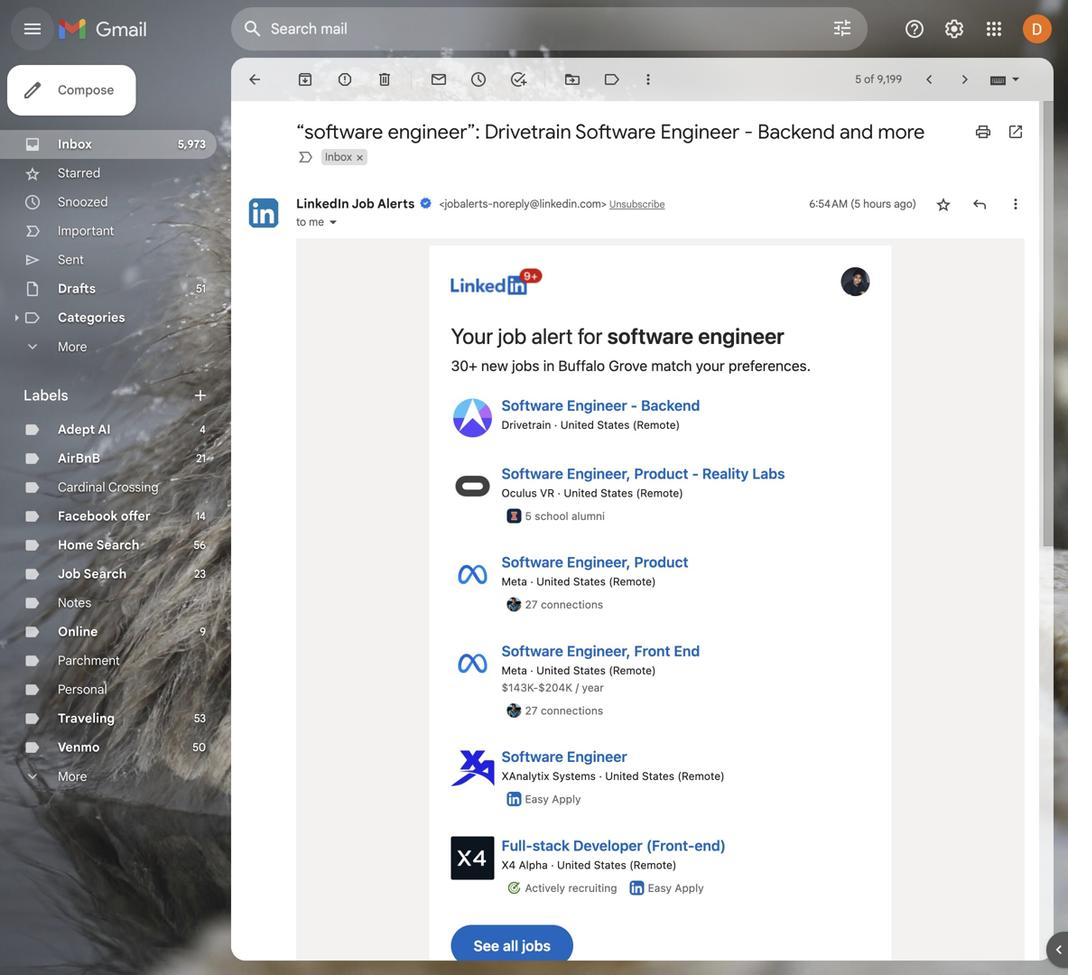 Task type: vqa. For each thing, say whether or not it's contained in the screenshot.
Insert signature icon
no



Task type: locate. For each thing, give the bounding box(es) containing it.
jobs left in
[[512, 357, 540, 374]]

easy
[[525, 793, 549, 806], [648, 882, 672, 894]]

1 vertical spatial 27
[[525, 704, 538, 717]]

airbnb
[[58, 451, 100, 466]]

· right alpha
[[551, 859, 554, 871]]

(remote) down (front-
[[630, 859, 677, 871]]

0 vertical spatial job
[[352, 196, 375, 212]]

2 27 from the top
[[525, 704, 538, 717]]

cardinal
[[58, 480, 105, 495]]

job up notes link
[[58, 566, 81, 582]]

51
[[196, 282, 206, 296]]

states down developer
[[594, 859, 627, 871]]

2 vertical spatial -
[[692, 465, 699, 482]]

backend left and
[[758, 119, 835, 144]]

engineer inside software engineer - backend drivetrain · united states (remote)
[[567, 397, 627, 414]]

older image
[[956, 70, 974, 89]]

0 horizontal spatial -
[[631, 397, 638, 414]]

jobs right 'all'
[[522, 937, 551, 955]]

see all jobs
[[474, 937, 551, 955]]

27 connections down "$204k" on the bottom
[[525, 704, 603, 717]]

engineer, up the year
[[567, 642, 631, 659]]

1 vertical spatial easy
[[648, 882, 672, 894]]

product inside software engineer, product meta · united states (remote)
[[634, 554, 689, 571]]

1 engineer, from the top
[[567, 465, 631, 482]]

1 horizontal spatial inbox
[[325, 150, 352, 164]]

(remote) down the front
[[609, 664, 656, 677]]

software inside software engineer - backend drivetrain · united states (remote)
[[502, 397, 563, 414]]

software down university of illinois urbana-champaign icon
[[502, 554, 563, 571]]

apply down systems on the right
[[552, 793, 581, 806]]

5 right university of illinois urbana-champaign icon
[[525, 510, 532, 522]]

support image
[[904, 18, 926, 40]]

easy right easy apply icon
[[525, 793, 549, 806]]

states down software engineer, product link
[[573, 575, 606, 588]]

None search field
[[231, 7, 868, 51]]

engineer,
[[567, 465, 631, 482], [567, 554, 631, 571], [567, 642, 631, 659]]

search mail image
[[237, 13, 269, 45]]

0 vertical spatial -
[[744, 119, 753, 144]]

engineer, inside 'software engineer, product - reality labs oculus vr · united states (remote)'
[[567, 465, 631, 482]]

1 vertical spatial engineer,
[[567, 554, 631, 571]]

2 more button from the top
[[0, 762, 217, 791]]

categories link
[[58, 310, 125, 326]]

(remote) down software engineer, product - reality labs link
[[636, 487, 684, 499]]

snoozed
[[58, 194, 108, 210]]

27 connections down software engineer, product meta · united states (remote) at bottom
[[525, 598, 603, 611]]

united inside full-stack developer (front-end) x4 alpha · united states (remote)
[[557, 859, 591, 871]]

united inside software engineer xanalytix systems · united states (remote)
[[605, 770, 639, 783]]

states inside software engineer, product meta · united states (remote)
[[573, 575, 606, 588]]

show side panel image
[[1050, 941, 1068, 959]]

(remote) up software engineer, product - reality labs link
[[633, 419, 680, 431]]

0 horizontal spatial easy apply
[[525, 793, 581, 806]]

1 vertical spatial apply
[[675, 882, 704, 894]]

drivetrain image
[[451, 396, 494, 440]]

backend
[[758, 119, 835, 144], [641, 397, 700, 414]]

1 vertical spatial more button
[[0, 762, 217, 791]]

2 vertical spatial engineer,
[[567, 642, 631, 659]]

engineer, for software engineer, product
[[567, 554, 631, 571]]

0 vertical spatial 27
[[525, 598, 538, 611]]

0 vertical spatial connections
[[541, 598, 603, 611]]

software up oculus
[[502, 465, 563, 482]]

backend down "match"
[[641, 397, 700, 414]]

united up "$204k" on the bottom
[[537, 664, 570, 677]]

27 for first arjun arun icon from the bottom of the list item containing your job alert for
[[525, 704, 538, 717]]

apply
[[552, 793, 581, 806], [675, 882, 704, 894]]

adept ai
[[58, 422, 111, 438]]

1 vertical spatial -
[[631, 397, 638, 414]]

1 vertical spatial drivetrain
[[502, 419, 551, 431]]

verified sender image
[[419, 197, 432, 210]]

0 vertical spatial arjun arun image
[[507, 597, 522, 612]]

0 vertical spatial search
[[96, 537, 139, 553]]

0 vertical spatial engineer,
[[567, 465, 631, 482]]

1 vertical spatial job
[[58, 566, 81, 582]]

1 horizontal spatial -
[[692, 465, 699, 482]]

easy for easy apply icon
[[525, 793, 549, 806]]

inbox down "software
[[325, 150, 352, 164]]

(remote) inside 'software engineer, product - reality labs oculus vr · united states (remote)'
[[636, 487, 684, 499]]

connections down /
[[541, 704, 603, 717]]

1 27 from the top
[[525, 598, 538, 611]]

· right systems on the right
[[599, 770, 602, 783]]

all
[[503, 937, 519, 955]]

advanced search options image
[[825, 10, 861, 46]]

more down venmo link
[[58, 769, 87, 785]]

united
[[561, 419, 594, 431], [564, 487, 598, 499], [537, 575, 570, 588], [537, 664, 570, 677], [605, 770, 639, 783], [557, 859, 591, 871]]

0 horizontal spatial apply
[[552, 793, 581, 806]]

1 vertical spatial product
[[634, 554, 689, 571]]

alumni
[[572, 510, 605, 522]]

venmo link
[[58, 740, 100, 755]]

product
[[634, 465, 689, 482], [634, 554, 689, 571]]

1 vertical spatial arjun arun image
[[507, 703, 522, 718]]

search for home search
[[96, 537, 139, 553]]

1 vertical spatial easy apply
[[648, 882, 704, 894]]

1 product from the top
[[634, 465, 689, 482]]

arjun arun image
[[507, 597, 522, 612], [507, 703, 522, 718]]

1 horizontal spatial 5
[[856, 73, 862, 86]]

1 vertical spatial more
[[58, 769, 87, 785]]

1 27 connections from the top
[[525, 598, 603, 611]]

9,199
[[877, 73, 902, 86]]

meta right meta icon
[[502, 575, 527, 588]]

list
[[231, 177, 1025, 975]]

states down the software engineer - backend link at the top
[[597, 419, 630, 431]]

software up $143k-
[[502, 642, 563, 659]]

6:54 am (5 hours ago)
[[810, 197, 917, 211]]

0 vertical spatial more button
[[0, 332, 217, 361]]

14
[[196, 510, 206, 523]]

sent link
[[58, 252, 84, 268]]

software engineer, product meta · united states (remote)
[[502, 554, 689, 588]]

important link
[[58, 223, 114, 239]]

Not starred checkbox
[[935, 195, 953, 213]]

arjun arun image up $143k-
[[507, 597, 522, 612]]

inbox button
[[321, 149, 354, 165]]

job left alerts
[[352, 196, 375, 212]]

your job alert for software engineer
[[451, 323, 785, 349]]

·
[[554, 419, 558, 431], [558, 487, 561, 499], [530, 575, 534, 588], [530, 664, 534, 677], [599, 770, 602, 783], [551, 859, 554, 871]]

software inside software engineer, front end meta · united states (remote) $143k-$204k / year
[[502, 642, 563, 659]]

1 vertical spatial meta
[[502, 664, 527, 677]]

5 inside list item
[[525, 510, 532, 522]]

27 connections
[[525, 598, 603, 611], [525, 704, 603, 717]]

engineer, inside software engineer, front end meta · united states (remote) $143k-$204k / year
[[567, 642, 631, 659]]

engineer inside software engineer xanalytix systems · united states (remote)
[[567, 748, 627, 765]]

x4 alpha image
[[451, 836, 494, 880]]

2 meta from the top
[[502, 664, 527, 677]]

verified sender tab
[[418, 197, 439, 211]]

drafts link
[[58, 281, 96, 297]]

list item containing your job alert for
[[231, 177, 1025, 975]]

software down labels image
[[576, 119, 656, 144]]

1 vertical spatial 27 connections
[[525, 704, 603, 717]]

· down the software engineer - backend link at the top
[[554, 419, 558, 431]]

backend inside software engineer - backend drivetrain · united states (remote)
[[641, 397, 700, 414]]

(remote) inside software engineer - backend drivetrain · united states (remote)
[[633, 419, 680, 431]]

5 left of
[[856, 73, 862, 86]]

engineer, for software engineer, product - reality labs
[[567, 465, 631, 482]]

engineer":
[[388, 119, 480, 144]]

online link
[[58, 624, 98, 640]]

2 vertical spatial engineer
[[567, 748, 627, 765]]

linkedin image
[[451, 269, 542, 295]]

0 horizontal spatial backend
[[641, 397, 700, 414]]

1 vertical spatial backend
[[641, 397, 700, 414]]

0 vertical spatial easy
[[525, 793, 549, 806]]

connections
[[541, 598, 603, 611], [541, 704, 603, 717]]

0 vertical spatial product
[[634, 465, 689, 482]]

united inside 'software engineer, product - reality labs oculus vr · united states (remote)'
[[564, 487, 598, 499]]

1 vertical spatial search
[[84, 566, 127, 582]]

inbox inside button
[[325, 150, 352, 164]]

0 vertical spatial apply
[[552, 793, 581, 806]]

1 more from the top
[[58, 339, 87, 355]]

product left the reality
[[634, 465, 689, 482]]

jobalerts-
[[445, 197, 493, 211]]

not important switch
[[296, 148, 314, 166]]

0 vertical spatial engineer
[[661, 119, 740, 144]]

easy apply right easy apply image
[[648, 882, 704, 894]]

0 horizontal spatial easy
[[525, 793, 549, 806]]

job inside labels navigation
[[58, 566, 81, 582]]

united right systems on the right
[[605, 770, 639, 783]]

united down the software engineer - backend link at the top
[[561, 419, 594, 431]]

0 horizontal spatial inbox
[[58, 136, 92, 152]]

<
[[439, 197, 445, 211]]

software for meta
[[502, 554, 563, 571]]

notes
[[58, 595, 91, 611]]

meta image
[[451, 553, 494, 596]]

more button down venmo link
[[0, 762, 217, 791]]

· inside 'software engineer, product - reality labs oculus vr · united states (remote)'
[[558, 487, 561, 499]]

united inside software engineer - backend drivetrain · united states (remote)
[[561, 419, 594, 431]]

1 horizontal spatial apply
[[675, 882, 704, 894]]

engineer, inside software engineer, product meta · united states (remote)
[[567, 554, 631, 571]]

· right vr
[[558, 487, 561, 499]]

personal
[[58, 682, 107, 698]]

meta inside software engineer, product meta · united states (remote)
[[502, 575, 527, 588]]

1 horizontal spatial job
[[352, 196, 375, 212]]

drivetrain down add to tasks image
[[485, 119, 572, 144]]

jobs for new
[[512, 357, 540, 374]]

0 vertical spatial more
[[58, 339, 87, 355]]

< jobalerts-noreply@linkedin.com >
[[439, 197, 607, 211]]

0 vertical spatial meta
[[502, 575, 527, 588]]

states down software engineer, product - reality labs link
[[601, 487, 633, 499]]

easy right easy apply image
[[648, 882, 672, 894]]

53
[[194, 712, 206, 726]]

grove
[[609, 357, 648, 374]]

software down in
[[502, 397, 563, 414]]

inbox link
[[58, 136, 92, 152]]

drivetrain inside software engineer - backend drivetrain · united states (remote)
[[502, 419, 551, 431]]

of
[[864, 73, 875, 86]]

product inside 'software engineer, product - reality labs oculus vr · united states (remote)'
[[634, 465, 689, 482]]

5 for 5 of 9,199
[[856, 73, 862, 86]]

cardinal crossing
[[58, 480, 159, 495]]

27 down software engineer, product meta · united states (remote) at bottom
[[525, 598, 538, 611]]

1 vertical spatial connections
[[541, 704, 603, 717]]

arjun arun image down $143k-
[[507, 703, 522, 718]]

1 vertical spatial 5
[[525, 510, 532, 522]]

· right meta icon
[[530, 575, 534, 588]]

more down categories link
[[58, 339, 87, 355]]

product down 'software engineer, product - reality labs oculus vr · united states (remote)'
[[634, 554, 689, 571]]

united down software engineer, product link
[[537, 575, 570, 588]]

product for software engineer, product - reality labs
[[634, 465, 689, 482]]

$204k
[[538, 681, 573, 694]]

27
[[525, 598, 538, 611], [525, 704, 538, 717]]

0 horizontal spatial 5
[[525, 510, 532, 522]]

important
[[58, 223, 114, 239]]

apply down (front-
[[675, 882, 704, 894]]

list item
[[231, 177, 1025, 975]]

meta up $143k-
[[502, 664, 527, 677]]

states up the year
[[573, 664, 606, 677]]

gmail image
[[58, 11, 156, 47]]

2 27 connections from the top
[[525, 704, 603, 717]]

report spam image
[[336, 70, 354, 89]]

more
[[878, 119, 925, 144]]

software
[[607, 323, 694, 349]]

hours
[[864, 197, 891, 211]]

software for -
[[502, 465, 563, 482]]

oculus
[[502, 487, 537, 499]]

software inside software engineer, product meta · united states (remote)
[[502, 554, 563, 571]]

drivetrain
[[485, 119, 572, 144], [502, 419, 551, 431]]

engineer
[[698, 323, 785, 349]]

"software
[[296, 119, 383, 144]]

more button down categories link
[[0, 332, 217, 361]]

0 vertical spatial backend
[[758, 119, 835, 144]]

connections down software engineer, product meta · united states (remote) at bottom
[[541, 598, 603, 611]]

(remote) inside software engineer, product meta · united states (remote)
[[609, 575, 656, 588]]

5 for 5 school alumni
[[525, 510, 532, 522]]

3 engineer, from the top
[[567, 642, 631, 659]]

27 down $143k-
[[525, 704, 538, 717]]

drivetrain right drivetrain image
[[502, 419, 551, 431]]

0 vertical spatial 27 connections
[[525, 598, 603, 611]]

traveling link
[[58, 711, 115, 727]]

software inside 'software engineer, product - reality labs oculus vr · united states (remote)'
[[502, 465, 563, 482]]

easy apply
[[525, 793, 581, 806], [648, 882, 704, 894]]

1 meta from the top
[[502, 575, 527, 588]]

1 vertical spatial jobs
[[522, 937, 551, 955]]

and
[[840, 119, 873, 144]]

engineer, down alumni
[[567, 554, 631, 571]]

united up alumni
[[564, 487, 598, 499]]

linkedin job alerts
[[296, 196, 415, 212]]

(remote) inside full-stack developer (front-end) x4 alpha · united states (remote)
[[630, 859, 677, 871]]

(remote) up end)
[[678, 770, 725, 783]]

parchment
[[58, 653, 120, 669]]

facebook
[[58, 508, 118, 524]]

0 vertical spatial jobs
[[512, 357, 540, 374]]

engineer, up alumni
[[567, 465, 631, 482]]

states up (front-
[[642, 770, 675, 783]]

software up xanalytix
[[502, 748, 563, 765]]

united up "actively recruiting"
[[557, 859, 591, 871]]

1 horizontal spatial easy apply
[[648, 882, 704, 894]]

0 horizontal spatial job
[[58, 566, 81, 582]]

5
[[856, 73, 862, 86], [525, 510, 532, 522]]

search
[[96, 537, 139, 553], [84, 566, 127, 582]]

software inside software engineer xanalytix systems · united states (remote)
[[502, 748, 563, 765]]

1 arjun arun image from the top
[[507, 597, 522, 612]]

0 vertical spatial 5
[[856, 73, 862, 86]]

0 vertical spatial drivetrain
[[485, 119, 572, 144]]

delete image
[[376, 70, 394, 89]]

(remote) down software engineer, product link
[[609, 575, 656, 588]]

2 engineer, from the top
[[567, 554, 631, 571]]

select input tool image
[[1011, 72, 1021, 86]]

newer image
[[920, 70, 938, 89]]

(remote)
[[633, 419, 680, 431], [636, 487, 684, 499], [609, 575, 656, 588], [609, 664, 656, 677], [678, 770, 725, 783], [630, 859, 677, 871]]

search down the home search link
[[84, 566, 127, 582]]

add to tasks image
[[509, 70, 527, 89]]

2 product from the top
[[634, 554, 689, 571]]

inbox inside labels navigation
[[58, 136, 92, 152]]

(remote) inside software engineer, front end meta · united states (remote) $143k-$204k / year
[[609, 664, 656, 677]]

software engineer - backend link
[[502, 396, 700, 415]]

1 horizontal spatial easy
[[648, 882, 672, 894]]

27 for second arjun arun icon from the bottom
[[525, 598, 538, 611]]

2 horizontal spatial -
[[744, 119, 753, 144]]

1 vertical spatial engineer
[[567, 397, 627, 414]]

0 vertical spatial easy apply
[[525, 793, 581, 806]]

meta image
[[451, 642, 494, 685]]

oculus vr image
[[451, 464, 494, 508]]

search down facebook offer link
[[96, 537, 139, 553]]

50
[[193, 741, 206, 755]]

easy apply down systems on the right
[[525, 793, 581, 806]]

software engineer, front end meta · united states (remote) $143k-$204k / year
[[502, 642, 700, 694]]

job search
[[58, 566, 127, 582]]

x4
[[502, 859, 516, 871]]

linkedin job alerts cell
[[296, 196, 607, 212]]

unsubscribe link
[[610, 198, 665, 210]]

inbox up starred
[[58, 136, 92, 152]]

software engineer link
[[502, 748, 627, 766]]

· up $143k-
[[530, 664, 534, 677]]



Task type: describe. For each thing, give the bounding box(es) containing it.
software engineer, product - reality labs oculus vr · united states (remote)
[[502, 465, 785, 499]]

to
[[296, 215, 306, 229]]

actively
[[525, 882, 565, 894]]

deepak moparthi image
[[841, 267, 870, 296]]

30+
[[451, 357, 478, 374]]

united inside software engineer, front end meta · united states (remote) $143k-$204k / year
[[537, 664, 570, 677]]

30+ new jobs in buffalo grove match your preferences.
[[451, 357, 811, 374]]

2 arjun arun image from the top
[[507, 703, 522, 718]]

5 school alumni
[[525, 510, 605, 522]]

xanalytix systems image
[[451, 748, 494, 791]]

engineer for backend
[[567, 397, 627, 414]]

alerts
[[377, 196, 415, 212]]

linkedin
[[296, 196, 349, 212]]

starred
[[58, 165, 100, 181]]

inbox for inbox button
[[325, 150, 352, 164]]

to me
[[296, 215, 324, 229]]

6:54 am (5 hours ago) cell
[[810, 197, 917, 211]]

year
[[582, 681, 604, 694]]

recruiting
[[568, 882, 617, 894]]

apply for easy apply image
[[675, 882, 704, 894]]

drafts
[[58, 281, 96, 297]]

traveling
[[58, 711, 115, 727]]

full-stack developer (front-end) link
[[502, 836, 726, 855]]

states inside software engineer, front end meta · united states (remote) $143k-$204k / year
[[573, 664, 606, 677]]

school
[[535, 510, 569, 522]]

full-stack developer (front-end) x4 alpha · united states (remote)
[[502, 837, 726, 871]]

(front-
[[646, 837, 695, 854]]

1 connections from the top
[[541, 598, 603, 611]]

engineer for systems
[[567, 748, 627, 765]]

21
[[196, 452, 206, 466]]

jobs for all
[[522, 937, 551, 955]]

states inside software engineer - backend drivetrain · united states (remote)
[[597, 419, 630, 431]]

software for systems
[[502, 748, 563, 765]]

home search
[[58, 537, 139, 553]]

adept
[[58, 422, 95, 438]]

your
[[451, 323, 493, 349]]

· inside full-stack developer (front-end) x4 alpha · united states (remote)
[[551, 859, 554, 871]]

not important image
[[296, 148, 314, 166]]

· inside software engineer xanalytix systems · united states (remote)
[[599, 770, 602, 783]]

compose button
[[7, 65, 136, 116]]

front
[[634, 642, 671, 659]]

reality
[[702, 465, 749, 482]]

archive image
[[296, 70, 314, 89]]

airbnb link
[[58, 451, 100, 466]]

venmo
[[58, 740, 100, 755]]

sent
[[58, 252, 84, 268]]

states inside full-stack developer (front-end) x4 alpha · united states (remote)
[[594, 859, 627, 871]]

6:54 am
[[810, 197, 848, 211]]

2 connections from the top
[[541, 704, 603, 717]]

main menu image
[[22, 18, 43, 40]]

· inside software engineer, product meta · united states (remote)
[[530, 575, 534, 588]]

1 more button from the top
[[0, 332, 217, 361]]

facebook offer link
[[58, 508, 150, 524]]

not starred image
[[935, 195, 953, 213]]

easy for easy apply image
[[648, 882, 672, 894]]

mark as unread image
[[430, 70, 448, 89]]

radar icon image
[[507, 881, 522, 895]]

more image
[[639, 70, 657, 89]]

home search link
[[58, 537, 139, 553]]

labels
[[23, 387, 68, 405]]

job search link
[[58, 566, 127, 582]]

settings image
[[944, 18, 965, 40]]

/
[[576, 681, 579, 694]]

easy apply image
[[630, 881, 644, 895]]

preferences.
[[729, 357, 811, 374]]

snoozed link
[[58, 194, 108, 210]]

systems
[[553, 770, 596, 783]]

parchment link
[[58, 653, 120, 669]]

easy apply for easy apply image
[[648, 882, 704, 894]]

list containing your job alert for
[[231, 177, 1025, 975]]

starred link
[[58, 165, 100, 181]]

online
[[58, 624, 98, 640]]

software engineer - backend drivetrain · united states (remote)
[[502, 397, 700, 431]]

crossing
[[108, 480, 159, 495]]

notes link
[[58, 595, 91, 611]]

(5
[[851, 197, 861, 211]]

inbox for inbox link
[[58, 136, 92, 152]]

labs
[[752, 465, 785, 482]]

job inside list item
[[352, 196, 375, 212]]

offer
[[121, 508, 150, 524]]

software engineer, front end link
[[502, 642, 700, 660]]

labels image
[[603, 70, 621, 89]]

9
[[200, 625, 206, 639]]

easy apply for easy apply icon
[[525, 793, 581, 806]]

- inside software engineer - backend drivetrain · united states (remote)
[[631, 397, 638, 414]]

56
[[194, 539, 206, 552]]

4
[[200, 423, 206, 437]]

university of illinois urbana-champaign image
[[507, 509, 522, 523]]

- inside 'software engineer, product - reality labs oculus vr · united states (remote)'
[[692, 465, 699, 482]]

home
[[58, 537, 93, 553]]

product for software engineer, product
[[634, 554, 689, 571]]

1 horizontal spatial backend
[[758, 119, 835, 144]]

· inside software engineer, front end meta · united states (remote) $143k-$204k / year
[[530, 664, 534, 677]]

see
[[474, 937, 499, 955]]

meta inside software engineer, front end meta · united states (remote) $143k-$204k / year
[[502, 664, 527, 677]]

>
[[601, 197, 607, 211]]

23
[[194, 568, 206, 581]]

match
[[651, 357, 692, 374]]

unsubscribe
[[610, 198, 665, 210]]

(remote) inside software engineer xanalytix systems · united states (remote)
[[678, 770, 725, 783]]

apply for easy apply icon
[[552, 793, 581, 806]]

software for backend
[[502, 397, 563, 414]]

states inside 'software engineer, product - reality labs oculus vr · united states (remote)'
[[601, 487, 633, 499]]

2 more from the top
[[58, 769, 87, 785]]

cardinal crossing link
[[58, 480, 159, 495]]

united inside software engineer, product meta · united states (remote)
[[537, 575, 570, 588]]

· inside software engineer - backend drivetrain · united states (remote)
[[554, 419, 558, 431]]

linkedin corporation image
[[246, 195, 282, 231]]

easy apply image
[[507, 792, 522, 806]]

alert
[[532, 323, 573, 349]]

your
[[696, 357, 725, 374]]

Search mail text field
[[271, 20, 781, 38]]

software for end
[[502, 642, 563, 659]]

move to image
[[564, 70, 582, 89]]

vr
[[540, 487, 555, 499]]

$143k-
[[502, 681, 538, 694]]

ago)
[[894, 197, 917, 211]]

states inside software engineer xanalytix systems · united states (remote)
[[642, 770, 675, 783]]

search for job search
[[84, 566, 127, 582]]

alpha
[[519, 859, 548, 871]]

new
[[481, 357, 508, 374]]

"software engineer": drivetrain software engineer - backend and more
[[296, 119, 925, 144]]

labels heading
[[23, 387, 191, 405]]

snooze image
[[470, 70, 488, 89]]

for
[[578, 323, 603, 349]]

labels navigation
[[0, 58, 231, 975]]

software engineer, product - reality labs link
[[502, 464, 785, 482]]

show details image
[[328, 217, 339, 228]]

back to inbox image
[[246, 70, 264, 89]]

developer
[[573, 837, 643, 854]]

in
[[543, 357, 555, 374]]

software engineer xanalytix systems · united states (remote)
[[502, 748, 725, 783]]

software engineer, product link
[[502, 553, 689, 571]]

me
[[309, 215, 324, 229]]

full-
[[502, 837, 533, 854]]



